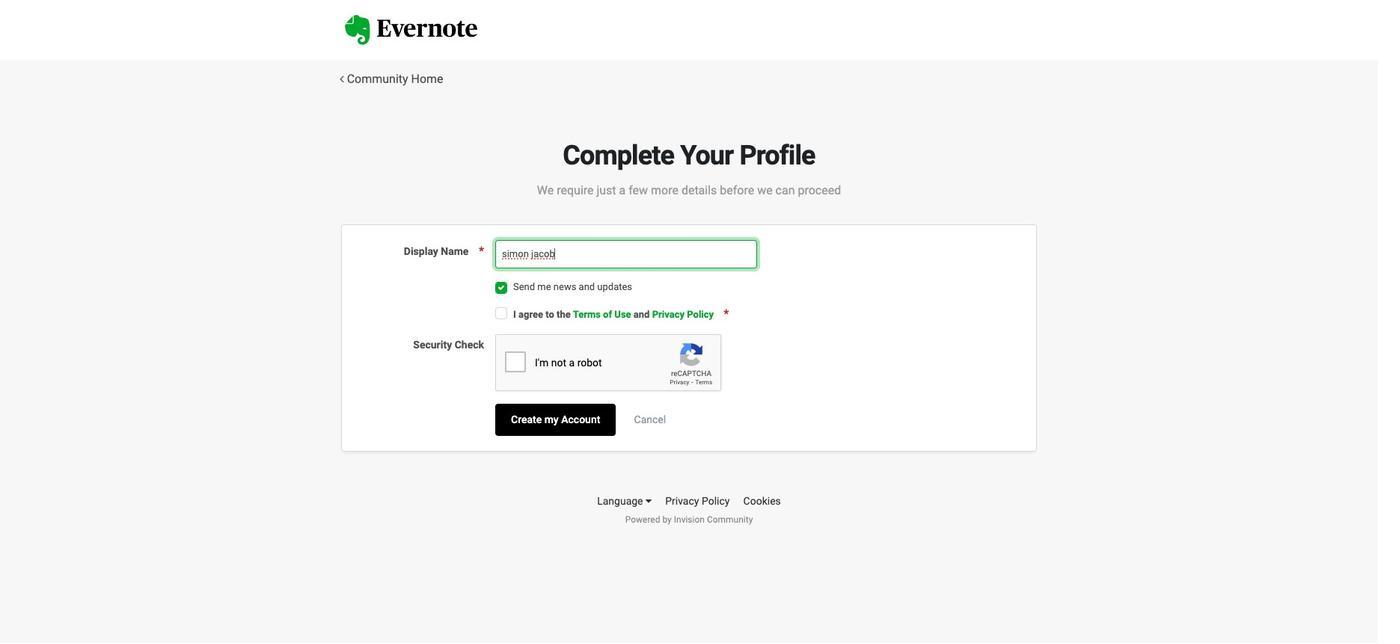 Task type: vqa. For each thing, say whether or not it's contained in the screenshot.
by
yes



Task type: describe. For each thing, give the bounding box(es) containing it.
language
[[597, 495, 646, 507]]

account
[[561, 414, 600, 426]]

the
[[557, 309, 571, 321]]

a
[[619, 183, 626, 198]]

angle left image
[[340, 73, 344, 85]]

1 vertical spatial privacy
[[665, 495, 699, 507]]

caret down image
[[646, 496, 652, 506]]

0 vertical spatial privacy policy link
[[652, 309, 714, 321]]

proceed
[[798, 183, 841, 198]]

name
[[441, 246, 469, 258]]

privacy policy
[[665, 495, 730, 507]]

terms of use link
[[573, 309, 631, 321]]

invision
[[674, 515, 705, 525]]

details
[[682, 183, 717, 198]]

i agree to the terms of use and privacy policy
[[513, 309, 714, 321]]

news
[[554, 281, 577, 293]]

create my account
[[511, 414, 600, 426]]

complete
[[563, 140, 674, 171]]

your
[[680, 140, 734, 171]]

0 vertical spatial policy
[[687, 309, 714, 321]]

home
[[411, 72, 443, 86]]

powered by invision community
[[625, 515, 753, 525]]

send me news and updates
[[513, 281, 632, 293]]

0 horizontal spatial and
[[579, 281, 595, 293]]

create my account button
[[495, 404, 616, 437]]

powered by invision community link
[[625, 515, 753, 525]]

use
[[615, 309, 631, 321]]

profile
[[740, 140, 815, 171]]

send
[[513, 281, 535, 293]]

1 vertical spatial privacy policy link
[[665, 495, 730, 507]]

more
[[651, 183, 679, 198]]

before
[[720, 183, 755, 198]]

we
[[537, 183, 554, 198]]

to
[[546, 309, 554, 321]]

display
[[404, 246, 438, 258]]

language link
[[597, 495, 652, 507]]

by
[[663, 515, 672, 525]]

i
[[513, 309, 516, 321]]

my
[[545, 414, 559, 426]]

we
[[757, 183, 773, 198]]

Send me news and updates checkbox
[[495, 284, 507, 296]]

complete your profile
[[563, 140, 815, 171]]



Task type: locate. For each thing, give the bounding box(es) containing it.
powered
[[625, 515, 660, 525]]

evernote user forum image
[[345, 15, 477, 45]]

privacy policy link right use
[[652, 309, 714, 321]]

1 vertical spatial policy
[[702, 495, 730, 507]]

just
[[597, 183, 616, 198]]

require
[[557, 183, 594, 198]]

me
[[538, 281, 551, 293]]

policy
[[687, 309, 714, 321], [702, 495, 730, 507]]

1 horizontal spatial community
[[707, 515, 753, 525]]

community
[[347, 72, 408, 86], [707, 515, 753, 525]]

create
[[511, 414, 542, 426]]

community home
[[344, 72, 443, 86]]

1 vertical spatial and
[[634, 309, 650, 321]]

cancel
[[634, 414, 666, 426]]

and right use
[[634, 309, 650, 321]]

terms
[[573, 309, 601, 321]]

community home link
[[326, 60, 457, 99]]

0 vertical spatial community
[[347, 72, 408, 86]]

agree
[[519, 309, 543, 321]]

display name
[[404, 246, 469, 258]]

cookies
[[744, 495, 781, 507]]

privacy policy link up invision at the bottom of page
[[665, 495, 730, 507]]

privacy right use
[[652, 309, 685, 321]]

1 vertical spatial community
[[707, 515, 753, 525]]

0 vertical spatial privacy
[[652, 309, 685, 321]]

privacy up 'powered by invision community'
[[665, 495, 699, 507]]

privacy policy link
[[652, 309, 714, 321], [665, 495, 730, 507]]

can
[[776, 183, 795, 198]]

0 vertical spatial and
[[579, 281, 595, 293]]

cancel button
[[619, 405, 682, 436]]

privacy
[[652, 309, 685, 321], [665, 495, 699, 507]]

and
[[579, 281, 595, 293], [634, 309, 650, 321]]

security
[[413, 339, 452, 351]]

0 horizontal spatial community
[[347, 72, 408, 86]]

Display Name text field
[[495, 241, 757, 269]]

updates
[[597, 281, 632, 293]]

check
[[455, 339, 484, 351]]

None checkbox
[[495, 310, 507, 322]]

community down cookies link
[[707, 515, 753, 525]]

few
[[629, 183, 648, 198]]

1 horizontal spatial and
[[634, 309, 650, 321]]

we require just a few more details before we can proceed
[[537, 183, 841, 198]]

security check
[[413, 339, 484, 351]]

cookies link
[[744, 495, 781, 507]]

and right news
[[579, 281, 595, 293]]

of
[[603, 309, 612, 321]]

community right 'angle left' image
[[347, 72, 408, 86]]



